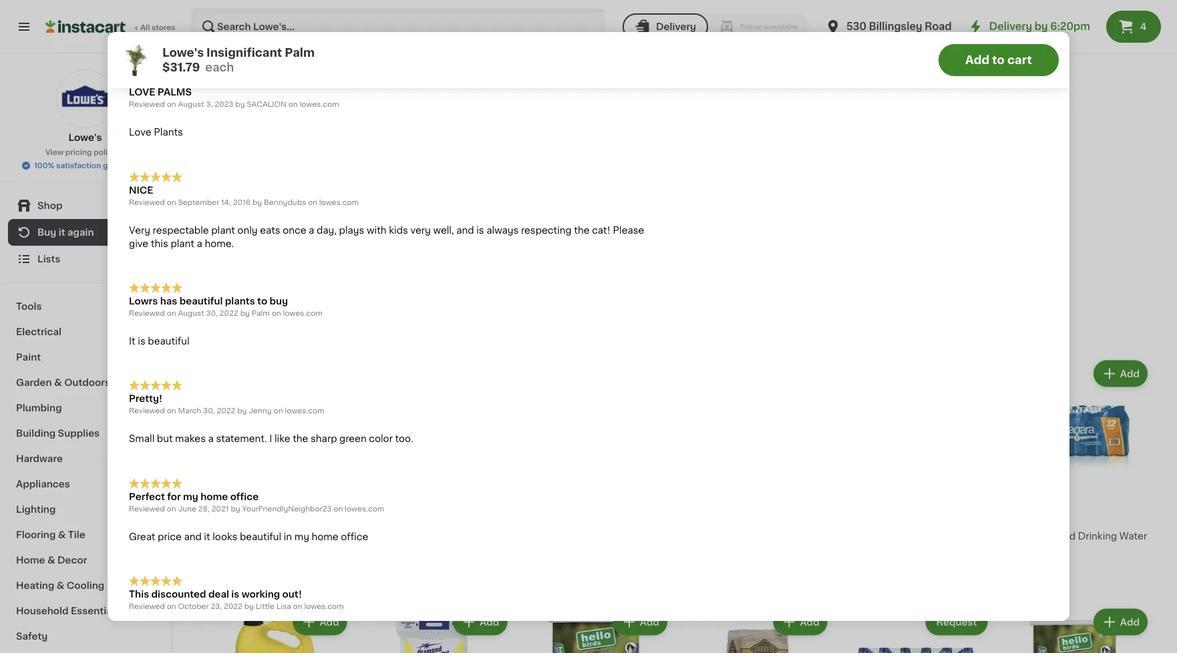Task type: locate. For each thing, give the bounding box(es) containing it.
0 vertical spatial sun
[[306, 16, 323, 26]]

it down lowrs
[[129, 337, 135, 346]]

request button
[[927, 611, 987, 635]]

room
[[611, 3, 635, 12]]

1 horizontal spatial palm
[[285, 47, 315, 58]]

sweet
[[292, 532, 321, 541]]

purified
[[1040, 532, 1076, 541]]

0 horizontal spatial buy
[[270, 297, 288, 306]]

23,
[[211, 603, 222, 610]]

to inside button
[[993, 54, 1005, 66]]

palm down the need.
[[285, 47, 315, 58]]

1 vertical spatial is
[[138, 337, 146, 346]]

looks
[[213, 532, 237, 542]]

2022 right 23,
[[224, 603, 243, 610]]

0 vertical spatial needs
[[361, 3, 390, 12]]

pretty!
[[129, 394, 162, 404]]

insignificant
[[207, 47, 282, 58]]

2022 inside pretty! reviewed on march 30, 2022 by jenny on lowes.com
[[217, 407, 235, 415]]

2 vertical spatial palm
[[462, 532, 485, 541]]

plays
[[339, 225, 364, 235]]

by inside "delivery by 6:20pm" link
[[1035, 22, 1048, 31]]

view pricing policy link
[[45, 147, 125, 158]]

its down open
[[198, 30, 210, 39]]

0 vertical spatial lowe's
[[162, 47, 204, 58]]

my up june
[[183, 492, 198, 502]]

of
[[415, 3, 425, 12]]

1 horizontal spatial lowe's
[[162, 47, 204, 58]]

it up getting
[[499, 3, 505, 12]]

1 horizontal spatial but
[[280, 3, 296, 12]]

0 vertical spatial is
[[477, 225, 484, 235]]

cart
[[1008, 54, 1032, 66]]

and right the price
[[184, 532, 202, 542]]

office right tea
[[341, 532, 368, 542]]

stores
[[152, 24, 176, 31]]

1 horizontal spatial sun
[[306, 16, 323, 26]]

reviewed inside lowrs has beautiful plants to buy reviewed on august 30, 2022 by palm on lowes.com
[[129, 310, 165, 317]]

has
[[160, 297, 177, 306]]

1 vertical spatial my
[[183, 492, 198, 502]]

my right the tea,
[[295, 532, 309, 542]]

2 vertical spatial my
[[295, 532, 309, 542]]

great
[[129, 532, 155, 542]]

bit
[[400, 3, 412, 12]]

buy down each
[[200, 76, 241, 95]]

buy up customers
[[270, 297, 288, 306]]

lot
[[641, 16, 653, 26]]

give
[[129, 239, 148, 248]]

paint link
[[8, 345, 162, 370]]

1 horizontal spatial office
[[341, 532, 368, 542]]

by left jenny
[[237, 407, 247, 415]]

2 reviewed from the top
[[129, 198, 165, 206]]

1 august from the top
[[178, 101, 204, 108]]

0 vertical spatial for
[[230, 3, 243, 12]]

1 horizontal spatial buy
[[329, 316, 357, 330]]

palm down 'plants'
[[252, 310, 270, 317]]

very respectable plant only eats once a day, plays with kids very well, and is always respecting the cat! please give this plant a home.
[[129, 225, 644, 248]]

1 vertical spatial office
[[341, 532, 368, 542]]

home & decor
[[16, 556, 87, 565]]

reviewed down lowrs
[[129, 310, 165, 317]]

0 horizontal spatial office
[[230, 492, 259, 502]]

plant
[[394, 545, 418, 555]]

paint
[[16, 353, 41, 362]]

is right deal
[[231, 590, 239, 599]]

product group
[[1001, 358, 1151, 582], [200, 607, 350, 654], [361, 607, 510, 654], [521, 607, 670, 654], [681, 607, 830, 654], [841, 607, 991, 654], [1001, 607, 1151, 654]]

next
[[532, 3, 552, 12]]

0 horizontal spatial delivery
[[656, 22, 696, 31]]

to right 'plants'
[[257, 297, 267, 306]]

1 horizontal spatial is
[[231, 590, 239, 599]]

2
[[672, 27, 678, 36]]

1 horizontal spatial needs
[[602, 16, 631, 26]]

0
[[1042, 27, 1048, 36], [1042, 48, 1048, 58]]

but right small
[[157, 434, 173, 444]]

& inside home & decor link
[[47, 556, 55, 565]]

by down 'plants'
[[240, 310, 250, 317]]

reviewed inside nice reviewed on september 14, 2016 by bennydubs on lowes.com
[[129, 198, 165, 206]]

great
[[203, 3, 227, 12]]

the left sharp
[[293, 434, 308, 444]]

1 horizontal spatial my
[[295, 532, 309, 542]]

color
[[369, 434, 393, 444]]

by inside perfect for my home office reviewed on june 28, 2021 by yourfriendlyneighbor23 on lowes.com
[[231, 505, 240, 513]]

None search field
[[191, 8, 605, 45]]

2016
[[233, 198, 251, 206]]

★★★★★
[[129, 74, 182, 85], [129, 74, 182, 85], [129, 172, 182, 182], [129, 172, 182, 182], [129, 283, 182, 294], [129, 283, 182, 294], [129, 381, 182, 391], [129, 381, 182, 391], [129, 479, 182, 489], [129, 479, 182, 489], [200, 545, 247, 554], [200, 545, 247, 554], [129, 576, 182, 587], [129, 576, 182, 587]]

0 horizontal spatial home
[[201, 492, 228, 502]]

0 horizontal spatial needs
[[361, 3, 390, 12]]

for inside reviews said its great for offices but that's false it needs a bit of sunlight. i have it right next to my living room window and  its open every day to get sun in and its been weltering like its not getting enough sun... it needs a lot more sun than its advertised to need.
[[230, 3, 243, 12]]

on down again at the left of page
[[288, 101, 298, 108]]

bennydubs
[[264, 198, 306, 206]]

request
[[937, 618, 977, 627]]

is
[[477, 225, 484, 235], [138, 337, 146, 346], [231, 590, 239, 599]]

lowes.com inside the this discounted deal is working out! reviewed on october 23, 2022 by little lisa on lowes.com
[[304, 603, 344, 610]]

home up 2021
[[201, 492, 228, 502]]

to left cart
[[993, 54, 1005, 66]]

0 horizontal spatial buy
[[37, 228, 56, 237]]

0 horizontal spatial is
[[138, 337, 146, 346]]

0 horizontal spatial sun
[[156, 30, 173, 39]]

& for flooring
[[58, 531, 66, 540]]

1 vertical spatial beautiful
[[148, 337, 189, 346]]

1 horizontal spatial like
[[442, 16, 458, 26]]

regularly
[[360, 316, 427, 330]]

5 reviewed from the top
[[129, 505, 165, 513]]

garden & outdoors
[[16, 378, 110, 388]]

lowes.com inside love palms reviewed on august 3, 2023 by sacalion on lowes.com
[[300, 101, 339, 108]]

but up get
[[280, 3, 296, 12]]

for up every in the top left of the page
[[230, 3, 243, 12]]

august inside love palms reviewed on august 3, 2023 by sacalion on lowes.com
[[178, 101, 204, 108]]

beautiful down has
[[148, 337, 189, 346]]

0 horizontal spatial the
[[293, 434, 308, 444]]

palm right majesty
[[462, 532, 485, 541]]

3 reviewed from the top
[[129, 310, 165, 317]]

like down sunlight.
[[442, 16, 458, 26]]

lowe's logo image
[[56, 69, 115, 128]]

in down false
[[326, 16, 334, 26]]

1 vertical spatial palm
[[252, 310, 270, 317]]

and right "well,"
[[457, 225, 474, 235]]

flooring & tile
[[16, 531, 85, 540]]

on right the items
[[272, 310, 281, 317]]

by right 2023 at left
[[235, 101, 245, 108]]

beautiful down $2.59 element
[[240, 532, 281, 542]]

0 vertical spatial 2022
[[220, 310, 238, 317]]

buy for buy it again
[[200, 76, 241, 95]]

house
[[361, 545, 391, 555]]

1 vertical spatial sun
[[156, 30, 173, 39]]

always
[[487, 225, 519, 235]]

plants
[[154, 128, 183, 137]]

sunlight.
[[427, 3, 467, 12]]

add button
[[1095, 362, 1147, 386], [294, 611, 346, 635], [454, 611, 506, 635], [615, 611, 666, 635], [775, 611, 826, 635], [1095, 611, 1147, 635]]

the left cat!
[[574, 225, 590, 235]]

very
[[129, 225, 150, 235]]

tools
[[16, 302, 42, 311]]

0 vertical spatial the
[[574, 225, 590, 235]]

by left little
[[244, 603, 254, 610]]

1 vertical spatial 2022
[[217, 407, 235, 415]]

0 horizontal spatial in
[[284, 532, 292, 542]]

6 reviewed from the top
[[129, 603, 165, 610]]

for up june
[[167, 492, 181, 502]]

shop
[[37, 201, 62, 211]]

on left march
[[167, 407, 176, 415]]

reordering will be easy
[[608, 226, 744, 237]]

0 vertical spatial my
[[567, 3, 582, 12]]

lowes.com
[[300, 101, 339, 108], [319, 198, 359, 206], [283, 310, 323, 317], [285, 407, 325, 415], [345, 505, 385, 513], [304, 603, 344, 610]]

0 vertical spatial 30,
[[206, 310, 218, 317]]

1 horizontal spatial home
[[312, 532, 339, 542]]

1 vertical spatial it
[[129, 337, 135, 346]]

by inside lowrs has beautiful plants to buy reviewed on august 30, 2022 by palm on lowes.com
[[240, 310, 250, 317]]

0 right cart
[[1042, 48, 1048, 58]]

0 vertical spatial 0
[[1042, 27, 1048, 36]]

0 horizontal spatial my
[[183, 492, 198, 502]]

1 vertical spatial like
[[275, 434, 290, 444]]

1 horizontal spatial for
[[230, 3, 243, 12]]

by left 6:20pm
[[1035, 22, 1048, 31]]

delivery for delivery by 6:20pm
[[989, 22, 1033, 31]]

beautiful up the items
[[180, 297, 223, 306]]

$2.59 element
[[200, 513, 350, 530]]

eats
[[260, 225, 280, 235]]

buy left regularly
[[329, 316, 357, 330]]

1 reviewed from the top
[[129, 101, 165, 108]]

buy up the lists on the top left of the page
[[37, 228, 56, 237]]

by inside the this discounted deal is working out! reviewed on october 23, 2022 by little lisa on lowes.com
[[244, 603, 254, 610]]

1 horizontal spatial the
[[574, 225, 590, 235]]

reviewed down love
[[129, 101, 165, 108]]

home right the tea,
[[312, 532, 339, 542]]

2022 for plants
[[220, 310, 238, 317]]

lowe's up the $31.79
[[162, 47, 204, 58]]

1 vertical spatial for
[[167, 492, 181, 502]]

delivery up cart
[[989, 22, 1033, 31]]

reviewed inside pretty! reviewed on march 30, 2022 by jenny on lowes.com
[[129, 407, 165, 415]]

2 august from the top
[[178, 310, 204, 317]]

august left 3,
[[178, 101, 204, 108]]

& left tile on the left of page
[[58, 531, 66, 540]]

reviewed down perfect
[[129, 505, 165, 513]]

lowe's inside lowe's insignificant palm $31.79 each
[[162, 47, 204, 58]]

lowes.com inside pretty! reviewed on march 30, 2022 by jenny on lowes.com
[[285, 407, 325, 415]]

great price and it looks beautiful in my home office
[[129, 532, 368, 542]]

a left the day,
[[309, 225, 314, 235]]

by right 2016
[[253, 198, 262, 206]]

buy it again
[[37, 228, 94, 237]]

on down "out!"
[[293, 603, 302, 610]]

2 horizontal spatial palm
[[462, 532, 485, 541]]

august inside lowrs has beautiful plants to buy reviewed on august 30, 2022 by palm on lowes.com
[[178, 310, 204, 317]]

2022 inside the this discounted deal is working out! reviewed on october 23, 2022 by little lisa on lowes.com
[[224, 603, 243, 610]]

1 vertical spatial buy
[[37, 228, 56, 237]]

it
[[352, 3, 358, 12], [499, 3, 505, 12], [593, 16, 599, 26], [59, 228, 65, 237], [204, 532, 210, 542]]

plant down respectable
[[171, 239, 194, 248]]

sun down that's
[[306, 16, 323, 26]]

1 vertical spatial the
[[293, 434, 308, 444]]

is left always
[[477, 225, 484, 235]]

0 vertical spatial palm
[[285, 47, 315, 58]]

august up it is beautiful
[[178, 310, 204, 317]]

0 vertical spatial beautiful
[[180, 297, 223, 306]]

and inside very respectable plant only eats once a day, plays with kids very well, and is always respecting the cat! please give this plant a home.
[[457, 225, 474, 235]]

cat!
[[592, 225, 611, 235]]

august
[[178, 101, 204, 108], [178, 310, 204, 317]]

price
[[158, 532, 182, 542]]

too.
[[395, 434, 413, 444]]

1 horizontal spatial delivery
[[989, 22, 1033, 31]]

530
[[847, 22, 867, 31]]

lowe's up view pricing policy link
[[68, 133, 102, 142]]

decor
[[57, 556, 87, 565]]

and down false
[[336, 16, 354, 26]]

like right i
[[275, 434, 290, 444]]

2022 up statement.
[[217, 407, 235, 415]]

jenny
[[249, 407, 272, 415]]

have
[[474, 3, 497, 12]]

0 horizontal spatial palm
[[252, 310, 270, 317]]

perfect for my home office reviewed on june 28, 2021 by yourfriendlyneighbor23 on lowes.com
[[129, 492, 385, 513]]

but
[[280, 3, 296, 12], [157, 434, 173, 444]]

0 vertical spatial plant
[[211, 225, 235, 235]]

love plants
[[129, 128, 183, 137]]

1 vertical spatial plant
[[171, 239, 194, 248]]

1 vertical spatial august
[[178, 310, 204, 317]]

lighting link
[[8, 497, 162, 523]]

in down $2.59 element
[[284, 532, 292, 542]]

it up sacalion
[[245, 76, 260, 95]]

love palms reviewed on august 3, 2023 by sacalion on lowes.com
[[129, 87, 339, 108]]

my inside perfect for my home office reviewed on june 28, 2021 by yourfriendlyneighbor23 on lowes.com
[[183, 492, 198, 502]]

lowe's for lowe's insignificant palm $31.79 each
[[162, 47, 204, 58]]

plant up home.
[[211, 225, 235, 235]]

0 left 6:20pm
[[1042, 27, 1048, 36]]

a right the makes
[[208, 434, 214, 444]]

cooling
[[67, 581, 104, 591]]

reviewed down this
[[129, 603, 165, 610]]

the inside very respectable plant only eats once a day, plays with kids very well, and is always respecting the cat! please give this plant a home.
[[574, 225, 590, 235]]

& inside 'flooring & tile' link
[[58, 531, 66, 540]]

to left get
[[276, 16, 286, 26]]

beautiful for is
[[148, 337, 189, 346]]

reviewed down pretty!
[[129, 407, 165, 415]]

$31.79
[[162, 62, 200, 73]]

& inside heating & cooling link
[[57, 581, 64, 591]]

28,
[[198, 505, 210, 513]]

0 horizontal spatial like
[[275, 434, 290, 444]]

on down discounted
[[167, 603, 176, 610]]

like
[[442, 16, 458, 26], [275, 434, 290, 444]]

& left cooling
[[57, 581, 64, 591]]

2 horizontal spatial is
[[477, 225, 484, 235]]

to
[[555, 3, 564, 12], [276, 16, 286, 26], [265, 30, 274, 39], [993, 54, 1005, 66], [257, 297, 267, 306]]

1 vertical spatial 30,
[[203, 407, 215, 415]]

it left "looks"
[[204, 532, 210, 542]]

on left june
[[167, 505, 176, 513]]

well,
[[433, 225, 454, 235]]

delivery right the lot
[[656, 22, 696, 31]]

4 button
[[1107, 11, 1161, 43]]

needs up been
[[361, 3, 390, 12]]

0 vertical spatial office
[[230, 492, 259, 502]]

niagara purified drinking water button
[[1001, 358, 1151, 582]]

september
[[178, 198, 219, 206]]

on right jenny
[[274, 407, 283, 415]]

niagara purified drinking water
[[1001, 532, 1147, 541]]

2 horizontal spatial my
[[567, 3, 582, 12]]

0 horizontal spatial for
[[167, 492, 181, 502]]

needs down room
[[602, 16, 631, 26]]

0 vertical spatial but
[[280, 3, 296, 12]]

0 vertical spatial in
[[326, 16, 334, 26]]

love
[[129, 128, 151, 137]]

buy for buy it again
[[37, 228, 56, 237]]

1 horizontal spatial buy
[[200, 76, 241, 95]]

2022 down 'plants'
[[220, 310, 238, 317]]

office up $2.59 element
[[230, 492, 259, 502]]

lighting
[[16, 505, 56, 515]]

by right 2021
[[231, 505, 240, 513]]

4 reviewed from the top
[[129, 407, 165, 415]]

is inside the this discounted deal is working out! reviewed on october 23, 2022 by little lisa on lowes.com
[[231, 590, 239, 599]]

0 vertical spatial like
[[442, 16, 458, 26]]

instacart logo image
[[45, 19, 126, 35]]

delivery inside "button"
[[656, 22, 696, 31]]

is down lowrs
[[138, 337, 146, 346]]

0 horizontal spatial lowe's
[[68, 133, 102, 142]]

october
[[178, 603, 209, 610]]

buy inside lowrs has beautiful plants to buy reviewed on august 30, 2022 by palm on lowes.com
[[270, 297, 288, 306]]

1 horizontal spatial it
[[245, 76, 260, 95]]

0 vertical spatial buy
[[200, 76, 241, 95]]

& right home on the bottom of the page
[[47, 556, 55, 565]]

items customers buy regularly
[[200, 316, 427, 330]]

only
[[237, 225, 258, 235]]

add to cart button
[[939, 44, 1059, 76]]

2 vertical spatial is
[[231, 590, 239, 599]]

& inside garden & outdoors link
[[54, 378, 62, 388]]

2022 inside lowrs has beautiful plants to buy reviewed on august 30, 2022 by palm on lowes.com
[[220, 310, 238, 317]]

beautiful inside lowrs has beautiful plants to buy reviewed on august 30, 2022 by palm on lowes.com
[[180, 297, 223, 306]]

& right garden
[[54, 378, 62, 388]]

majesty
[[422, 532, 460, 541]]

1 vertical spatial 0
[[1042, 48, 1048, 58]]

1 vertical spatial lowe's
[[68, 133, 102, 142]]

electrical
[[16, 327, 61, 337]]

0 vertical spatial home
[[201, 492, 228, 502]]

0 vertical spatial august
[[178, 101, 204, 108]]

household essentials link
[[8, 599, 162, 624]]

need.
[[277, 30, 303, 39]]

1 vertical spatial but
[[157, 434, 173, 444]]

sun right the all
[[156, 30, 173, 39]]

more
[[129, 30, 153, 39]]

1 horizontal spatial in
[[326, 16, 334, 26]]

reviews
[[129, 3, 164, 12]]

plant
[[211, 225, 235, 235], [171, 239, 194, 248]]

1 vertical spatial needs
[[602, 16, 631, 26]]

0 vertical spatial buy
[[270, 297, 288, 306]]

2 vertical spatial 2022
[[224, 603, 243, 610]]



Task type: vqa. For each thing, say whether or not it's contained in the screenshot.


Task type: describe. For each thing, give the bounding box(es) containing it.
get
[[288, 16, 304, 26]]

like inside reviews said its great for offices but that's false it needs a bit of sunlight. i have it right next to my living room window and  its open every day to get sun in and its been weltering like its not getting enough sun... it needs a lot more sun than its advertised to need.
[[442, 16, 458, 26]]

iced
[[247, 532, 268, 541]]

lowes.com inside lowrs has beautiful plants to buy reviewed on august 30, 2022 by palm on lowes.com
[[283, 310, 323, 317]]

working
[[242, 590, 280, 599]]

on up tea
[[334, 505, 343, 513]]

& for home
[[47, 556, 55, 565]]

tea
[[323, 532, 340, 541]]

lowes.com inside perfect for my home office reviewed on june 28, 2021 by yourfriendlyneighbor23 on lowes.com
[[345, 505, 385, 513]]

building
[[16, 429, 56, 438]]

and down said
[[167, 16, 185, 26]]

day
[[256, 16, 274, 26]]

lists link
[[8, 246, 162, 273]]

tile
[[68, 531, 85, 540]]

0 horizontal spatial it
[[129, 337, 135, 346]]

is inside very respectable plant only eats once a day, plays with kids very well, and is always respecting the cat! please give this plant a home.
[[477, 225, 484, 235]]

it left the again
[[59, 228, 65, 237]]

0 horizontal spatial plant
[[171, 239, 194, 248]]

its left been
[[356, 16, 368, 26]]

lowrs
[[129, 297, 158, 306]]

that's
[[298, 3, 325, 12]]

enough
[[529, 16, 564, 26]]

reviewed inside perfect for my home office reviewed on june 28, 2021 by yourfriendlyneighbor23 on lowes.com
[[129, 505, 165, 513]]

every
[[228, 16, 254, 26]]

once
[[283, 225, 306, 235]]

100% satisfaction guarantee button
[[21, 158, 150, 171]]

perfect
[[129, 492, 165, 502]]

garden
[[16, 378, 52, 388]]

discounted
[[151, 590, 206, 599]]

flooring & tile link
[[8, 523, 162, 548]]

plumbing
[[16, 404, 62, 413]]

this
[[129, 590, 149, 599]]

day,
[[317, 225, 337, 235]]

yourfriendlyneighbor23
[[242, 505, 332, 513]]

1 vertical spatial in
[[284, 532, 292, 542]]

by inside pretty! reviewed on march 30, 2022 by jenny on lowes.com
[[237, 407, 247, 415]]

be
[[698, 226, 713, 237]]

said
[[167, 3, 186, 12]]

product group containing request
[[841, 607, 991, 654]]

1 0 from the top
[[1042, 27, 1048, 36]]

palm inside the costa farms majesty palm house plant
[[462, 532, 485, 541]]

a left home.
[[197, 239, 202, 248]]

window
[[129, 16, 165, 26]]

hardware
[[16, 454, 63, 464]]

a left the lot
[[633, 16, 639, 26]]

lowes.com inside nice reviewed on september 14, 2016 by bennydubs on lowes.com
[[319, 198, 359, 206]]

shop link
[[8, 192, 162, 219]]

i
[[270, 434, 272, 444]]

service type group
[[623, 13, 809, 40]]

appliances link
[[8, 472, 162, 497]]

by inside love palms reviewed on august 3, 2023 by sacalion on lowes.com
[[235, 101, 245, 108]]

lowrs has beautiful plants to buy reviewed on august 30, 2022 by palm on lowes.com
[[129, 297, 323, 317]]

its up than
[[187, 16, 199, 26]]

it is beautiful
[[129, 337, 189, 346]]

flooring
[[16, 531, 56, 540]]

small
[[129, 434, 155, 444]]

on down palms
[[167, 101, 176, 108]]

pretty! reviewed on march 30, 2022 by jenny on lowes.com
[[129, 394, 325, 415]]

lowe's for lowe's
[[68, 133, 102, 142]]

tea,
[[270, 532, 289, 541]]

for inside perfect for my home office reviewed on june 28, 2021 by yourfriendlyneighbor23 on lowes.com
[[167, 492, 181, 502]]

getting
[[492, 16, 526, 26]]

heating & cooling link
[[8, 573, 162, 599]]

out!
[[282, 590, 302, 599]]

hardware link
[[8, 446, 162, 472]]

living
[[584, 3, 608, 12]]

100% satisfaction guarantee
[[34, 162, 142, 169]]

$6.39 element
[[1001, 513, 1151, 530]]

it down the living
[[593, 16, 599, 26]]

pure
[[200, 532, 222, 541]]

deal
[[208, 590, 229, 599]]

costa farms majesty palm house plant button
[[361, 358, 510, 567]]

office inside perfect for my home office reviewed on june 28, 2021 by yourfriendlyneighbor23 on lowes.com
[[230, 492, 259, 502]]

false
[[327, 3, 350, 12]]

drinking
[[1078, 532, 1117, 541]]

& for heating
[[57, 581, 64, 591]]

advertised
[[212, 30, 262, 39]]

weltering
[[396, 16, 440, 26]]

again
[[68, 228, 94, 237]]

0 vertical spatial it
[[245, 76, 260, 95]]

plumbing link
[[8, 396, 162, 421]]

reordering
[[608, 226, 673, 237]]

1 vertical spatial buy
[[329, 316, 357, 330]]

1 vertical spatial home
[[312, 532, 339, 542]]

beautiful for has
[[180, 297, 223, 306]]

billingsley
[[869, 22, 923, 31]]

love
[[129, 87, 155, 97]]

30, inside lowrs has beautiful plants to buy reviewed on august 30, 2022 by palm on lowes.com
[[206, 310, 218, 317]]

6:20pm
[[1051, 22, 1091, 31]]

it right false
[[352, 3, 358, 12]]

all stores link
[[45, 8, 176, 45]]

customers
[[246, 316, 325, 330]]

2022 for is
[[224, 603, 243, 610]]

building supplies link
[[8, 421, 162, 446]]

to right next
[[555, 3, 564, 12]]

2 vertical spatial beautiful
[[240, 532, 281, 542]]

palm inside lowrs has beautiful plants to buy reviewed on august 30, 2022 by palm on lowes.com
[[252, 310, 270, 317]]

respecting
[[521, 225, 572, 235]]

right
[[508, 3, 529, 12]]

palm inside lowe's insignificant palm $31.79 each
[[285, 47, 315, 58]]

on down has
[[167, 310, 176, 317]]

items
[[200, 316, 243, 330]]

little
[[256, 603, 275, 610]]

& for garden
[[54, 378, 62, 388]]

reviewed inside the this discounted deal is working out! reviewed on october 23, 2022 by little lisa on lowes.com
[[129, 603, 165, 610]]

small but makes a statement. i like the sharp green color too.
[[129, 434, 413, 444]]

outdoors
[[64, 378, 110, 388]]

530 billingsley road
[[847, 22, 952, 31]]

my inside reviews said its great for offices but that's false it needs a bit of sunlight. i have it right next to my living room window and  its open every day to get sun in and its been weltering like its not getting enough sun... it needs a lot more sun than its advertised to need.
[[567, 3, 582, 12]]

1 horizontal spatial plant
[[211, 225, 235, 235]]

add inside button
[[966, 54, 990, 66]]

2 0 from the top
[[1042, 48, 1048, 58]]

0 horizontal spatial but
[[157, 434, 173, 444]]

on left september
[[167, 198, 176, 206]]

on right bennydubs
[[308, 198, 317, 206]]

each
[[205, 62, 234, 73]]

a left bit
[[392, 3, 398, 12]]

view pricing policy
[[45, 149, 117, 156]]

by inside nice reviewed on september 14, 2016 by bennydubs on lowes.com
[[253, 198, 262, 206]]

all
[[140, 24, 150, 31]]

lists
[[37, 255, 60, 264]]

but inside reviews said its great for offices but that's false it needs a bit of sunlight. i have it right next to my living room window and  its open every day to get sun in and its been weltering like its not getting enough sun... it needs a lot more sun than its advertised to need.
[[280, 3, 296, 12]]

green
[[340, 434, 367, 444]]

tools link
[[8, 294, 162, 319]]

satisfaction
[[56, 162, 101, 169]]

30, inside pretty! reviewed on march 30, 2022 by jenny on lowes.com
[[203, 407, 215, 415]]

its right said
[[189, 3, 200, 12]]

easy
[[716, 226, 744, 237]]

open
[[201, 16, 225, 26]]

its down i
[[460, 16, 472, 26]]

to down day
[[265, 30, 274, 39]]

this
[[151, 239, 168, 248]]

reviewed inside love palms reviewed on august 3, 2023 by sacalion on lowes.com
[[129, 101, 165, 108]]

in inside reviews said its great for offices but that's false it needs a bit of sunlight. i have it right next to my living room window and  its open every day to get sun in and its been weltering like its not getting enough sun... it needs a lot more sun than its advertised to need.
[[326, 16, 334, 26]]

road
[[925, 22, 952, 31]]

household
[[16, 607, 69, 616]]

delivery for delivery
[[656, 22, 696, 31]]

delivery by 6:20pm
[[989, 22, 1091, 31]]

to inside lowrs has beautiful plants to buy reviewed on august 30, 2022 by palm on lowes.com
[[257, 297, 267, 306]]

sharp
[[311, 434, 337, 444]]

home inside perfect for my home office reviewed on june 28, 2021 by yourfriendlyneighbor23 on lowes.com
[[201, 492, 228, 502]]



